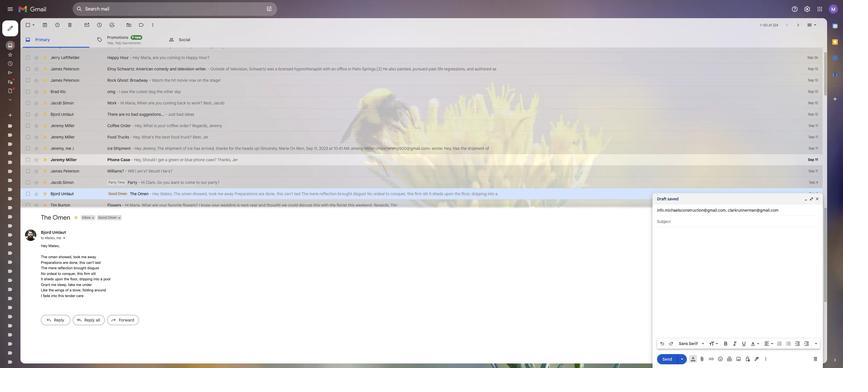 Task type: locate. For each thing, give the bounding box(es) containing it.
dripping inside row
[[472, 192, 487, 197]]

1 vertical spatial ,
[[726, 208, 727, 213]]

sep 11 for jer
[[809, 135, 819, 139]]

dove,
[[73, 288, 82, 293]]

grant
[[41, 283, 50, 287]]

2 jeremy miller from the top
[[51, 135, 75, 140]]

showed, inside row
[[193, 192, 208, 197]]

1 vertical spatial 13
[[816, 78, 819, 82]]

0 vertical spatial can't
[[284, 192, 293, 197]]

away inside the omen showed, took me away preparations are done, this can't last the mere reflection brought disgust no ordeal to conquer, this firm slit it sheds upon the floor, dripping into a pool grant me sleep, take me under like the wings of a dove, folding around i fade into this tender care
[[88, 255, 96, 260]]

2 13 from the top
[[816, 78, 819, 82]]

1 vertical spatial james
[[51, 78, 62, 83]]

hey right hour
[[133, 55, 140, 60]]

2 peterson from the top
[[63, 78, 79, 83]]

Search mail text field
[[85, 6, 250, 12]]

0 vertical spatial 4
[[817, 180, 819, 185]]

and up 'hit'
[[170, 67, 177, 72]]

primary
[[35, 37, 50, 42]]

9
[[132, 35, 134, 39]]

just
[[168, 112, 176, 117]]

hi
[[120, 101, 124, 106], [141, 180, 145, 185], [125, 203, 129, 208]]

0 vertical spatial jacob simon
[[51, 101, 74, 106]]

- right shipment
[[132, 146, 134, 151]]

1 vertical spatial is
[[237, 203, 240, 208]]

jer right thanks, at the left of page
[[232, 157, 238, 163]]

bulleted list ‪(⌘⇧8)‬ image
[[786, 341, 792, 347]]

coming down other in the top of the page
[[163, 101, 176, 106]]

tim burton
[[51, 203, 70, 208]]

0 vertical spatial james peterson
[[51, 67, 79, 72]]

preparations inside the omen showed, took me away preparations are done, this can't last the mere reflection brought disgust no ordeal to conquer, this firm slit it sheds upon the floor, dripping into a pool grant me sleep, take me under like the wings of a dove, folding around i fade into this tender care
[[41, 261, 62, 265]]

0 vertical spatial sheds
[[433, 192, 444, 197]]

1 vertical spatial what
[[142, 203, 151, 208]]

simon for sep 12
[[63, 101, 74, 106]]

with
[[323, 67, 331, 72], [321, 203, 329, 208]]

1 horizontal spatial and
[[259, 203, 266, 208]]

it
[[429, 192, 432, 197], [41, 277, 43, 282]]

1 horizontal spatial no
[[368, 192, 373, 197]]

None checkbox
[[25, 22, 31, 28], [25, 43, 31, 49], [25, 66, 31, 72], [25, 100, 31, 106], [25, 112, 31, 117], [25, 169, 31, 174], [25, 191, 31, 197], [25, 22, 31, 28], [25, 43, 31, 49], [25, 66, 31, 72], [25, 100, 31, 106], [25, 112, 31, 117], [25, 169, 31, 174], [25, 191, 31, 197]]

jeremy miller for coffee order
[[51, 123, 75, 128]]

bjord up tim burton
[[51, 192, 60, 197]]

1 vertical spatial omen
[[48, 255, 58, 260]]

away up "wedding"
[[224, 192, 234, 197]]

hi right work
[[120, 101, 124, 106]]

this
[[277, 192, 283, 197], [408, 192, 414, 197], [314, 203, 320, 208], [348, 203, 355, 208], [80, 261, 85, 265], [77, 272, 83, 276], [58, 294, 64, 298]]

0 horizontal spatial preparations
[[41, 261, 62, 265]]

the omen showed, took me away preparations are done, this can't last the mere reflection brought disgust no ordeal to conquer, this firm slit it sheds upon the floor, dripping into a pool grant me sleep, take me under like the wings of a dove, folding around i fade into this tender care
[[41, 255, 111, 298]]

0 horizontal spatial and
[[170, 67, 177, 72]]

1 vertical spatial sincerely,
[[261, 146, 278, 151]]

1 horizontal spatial good
[[109, 192, 117, 196]]

regards,
[[192, 123, 208, 128], [374, 203, 390, 208]]

i left know
[[199, 203, 200, 208]]

are up the comedy
[[153, 55, 159, 60]]

0 vertical spatial slit
[[423, 192, 428, 197]]

wings
[[55, 288, 64, 293]]

<millerjeremy500@gmail.com>
[[376, 146, 431, 151]]

3 row from the top
[[20, 63, 823, 75]]

coffee order - hey, what is your coffee order? regards, jeremy
[[107, 123, 222, 128]]

sep for hey, should i get a green or blue phone case? thanks, jer
[[809, 158, 815, 162]]

bjord up mateo
[[41, 230, 51, 235]]

1 horizontal spatial mere
[[310, 192, 319, 197]]

bold ‪(⌘b)‬ image
[[724, 341, 729, 347]]

hey, for hey, what is your coffee order? regards, jeremy
[[135, 123, 143, 128]]

no up weekend.
[[368, 192, 373, 197]]

watch
[[152, 78, 163, 83]]

1 vertical spatial jeremy miller
[[51, 135, 75, 140]]

green
[[169, 157, 179, 163]]

2 row from the top
[[20, 52, 823, 63]]

- right trucks
[[130, 135, 132, 140]]

1 peterson from the top
[[63, 67, 79, 72]]

omen
[[138, 192, 149, 197], [118, 192, 127, 196], [53, 214, 70, 222], [108, 216, 117, 220]]

to inside the omen showed, took me away preparations are done, this can't last the mere reflection brought disgust no ordeal to conquer, this firm slit it sheds upon the floor, dripping into a pool grant me sleep, take me under like the wings of a dove, folding around i fade into this tender care
[[58, 272, 61, 276]]

1 vertical spatial jacob simon
[[51, 180, 74, 185]]

sincerely, up hour?
[[196, 44, 213, 49]]

- right yelp
[[123, 44, 125, 49]]

1 sep 4 from the top
[[810, 180, 819, 185]]

0 vertical spatial what
[[143, 123, 153, 128]]

1 horizontal spatial firm
[[415, 192, 422, 197]]

jacob
[[51, 101, 62, 106], [213, 101, 225, 106], [51, 180, 62, 185]]

sep 1
[[811, 203, 819, 207]]

james
[[51, 67, 62, 72], [51, 78, 62, 83], [51, 169, 62, 174]]

- right case
[[131, 157, 133, 163]]

james for rock ghost: broadway - watch the hit movie now on the stage!
[[51, 78, 62, 83]]

1 vertical spatial last
[[95, 261, 101, 265]]

party time party - hi clark, do you want to come to our party?
[[109, 180, 220, 185]]

james peterson
[[51, 67, 79, 72], [51, 78, 79, 83], [51, 169, 79, 174]]

bjord umlaut down klo at the top
[[51, 112, 74, 117]]

what down clark,
[[142, 203, 151, 208]]

1 shipment from the left
[[165, 146, 182, 151]]

tab list
[[828, 18, 844, 348], [20, 32, 828, 48]]

jacob simon down klo at the top
[[51, 101, 74, 106]]

1 vertical spatial mere
[[48, 266, 57, 271]]

simon down klo at the top
[[63, 101, 74, 106]]

more options image
[[765, 357, 768, 362]]

navigation
[[0, 18, 68, 369]]

1 vertical spatial coming
[[163, 101, 176, 106]]

is up food trucks - hey, what's the best food truck? best, jer
[[154, 123, 157, 128]]

0 horizontal spatial hi
[[120, 101, 124, 106]]

last inside the omen showed, took me away preparations are done, this can't last the mere reflection brought disgust no ordeal to conquer, this firm slit it sheds upon the floor, dripping into a pool grant me sleep, take me under like the wings of a dove, folding around i fade into this tender care
[[95, 261, 101, 265]]

indent more ‪(⌘])‬ image
[[805, 341, 810, 347]]

rock
[[107, 78, 116, 83]]

0 vertical spatial umlaut
[[61, 112, 74, 117]]

showed,
[[193, 192, 208, 197], [59, 255, 72, 260]]

0 vertical spatial firm
[[415, 192, 422, 197]]

good inside good omen button
[[98, 216, 107, 220]]

1 horizontal spatial tim
[[391, 203, 397, 208]]

away up under at the bottom left of page
[[88, 255, 96, 260]]

show details image
[[62, 237, 66, 240]]

snooze image
[[97, 22, 102, 28]]

1 vertical spatial away
[[88, 255, 96, 260]]

2 james from the top
[[51, 78, 62, 83]]

best, right work?
[[204, 101, 213, 106]]

reflection inside row
[[320, 192, 337, 197]]

sep for hi maria, when are you coming back to work? best, jacob
[[809, 101, 815, 105]]

sep 12 for work - hi maria, when are you coming back to work? best, jacob
[[809, 101, 819, 105]]

best
[[162, 135, 170, 140]]

1 vertical spatial took
[[73, 255, 80, 260]]

1 sunny from the left
[[51, 44, 62, 49]]

2 vertical spatial peterson
[[63, 169, 79, 174]]

1 vertical spatial hi
[[141, 180, 145, 185]]

0 horizontal spatial bad
[[131, 112, 138, 117]]

james peterson down jerry leftfielder
[[51, 67, 79, 72]]

1 horizontal spatial ,
[[64, 146, 65, 151]]

weekend.
[[356, 203, 373, 208]]

1 row from the top
[[20, 41, 823, 52]]

mere up discuss
[[310, 192, 319, 197]]

showed, down hey mateo,
[[59, 255, 72, 260]]

are inside the omen showed, took me away preparations are done, this can't last the mere reflection brought disgust no ordeal to conquer, this firm slit it sheds upon the floor, dripping into a pool grant me sleep, take me under like the wings of a dove, folding around i fade into this tender care
[[63, 261, 68, 265]]

1 vertical spatial bjord
[[51, 192, 60, 197]]

television,
[[231, 67, 248, 72]]

coffee
[[107, 123, 120, 128]]

3 james peterson from the top
[[51, 169, 79, 174]]

james peterson for rock ghost: broadway
[[51, 78, 79, 83]]

, inside row
[[64, 146, 65, 151]]

sunny
[[51, 44, 62, 49], [214, 44, 225, 49]]

insert files using drive image
[[727, 357, 733, 362]]

2 jacob simon from the top
[[51, 180, 74, 185]]

your right borrow
[[170, 44, 178, 49]]

discuss
[[299, 203, 313, 208]]

0 vertical spatial mateo,
[[161, 192, 173, 197]]

floor, inside row
[[462, 192, 471, 197]]

what for maria,
[[142, 203, 151, 208]]

1 vertical spatial ordeal
[[47, 272, 57, 276]]

miller for phone case - hey, should i get a green or blue phone case? thanks, jer
[[66, 157, 77, 163]]

omen down hey mateo,
[[48, 255, 58, 260]]

2 horizontal spatial ,
[[726, 208, 727, 213]]

good
[[109, 192, 117, 196], [98, 216, 107, 220]]

1 horizontal spatial bad
[[177, 112, 184, 117]]

bad right just at the left top of page
[[177, 112, 184, 117]]

omen inside row
[[182, 192, 192, 197]]

0 horizontal spatial floor,
[[70, 277, 78, 282]]

social tab
[[164, 32, 236, 48]]

labels image
[[139, 22, 144, 28]]

1 vertical spatial into
[[94, 277, 99, 282]]

disgust inside the omen showed, took me away preparations are done, this can't last the mere reflection brought disgust no ordeal to conquer, this firm slit it sheds upon the floor, dripping into a pool grant me sleep, take me under like the wings of a dove, folding around i fade into this tender care
[[87, 266, 99, 271]]

preparations
[[235, 192, 258, 197], [41, 261, 62, 265]]

of inside the omen showed, took me away preparations are done, this can't last the mere reflection brought disgust no ordeal to conquer, this firm slit it sheds upon the floor, dripping into a pool grant me sleep, take me under like the wings of a dove, folding around i fade into this tender care
[[65, 288, 68, 293]]

more send options image
[[680, 357, 685, 362]]

food trucks - hey, what's the best food truck? best, jer
[[107, 135, 209, 140]]

james peterson up klo at the top
[[51, 78, 79, 83]]

firm inside row
[[415, 192, 422, 197]]

jeremy miller
[[51, 123, 75, 128], [51, 135, 75, 140], [51, 157, 77, 163]]

time
[[118, 180, 125, 185]]

come
[[185, 180, 195, 185]]

ordeal inside row
[[374, 192, 385, 197]]

1 horizontal spatial shipment
[[468, 146, 485, 151]]

sep for hey jeremy, the shipment of ice has arrived, thanks for the heads up! sincerely, maria on mon, sep 11, 2023 at 10:41 am jeremy miller <millerjeremy500@gmail.com> wrote: hey, has the shipment of
[[809, 146, 815, 151]]

0 horizontal spatial conquer,
[[62, 272, 76, 276]]

order?
[[179, 123, 191, 128]]

the
[[164, 78, 170, 83], [203, 78, 209, 83], [129, 89, 135, 94], [157, 89, 163, 94], [155, 135, 161, 140], [235, 146, 241, 151], [461, 146, 467, 151], [455, 192, 461, 197], [330, 203, 336, 208], [64, 277, 69, 282], [49, 288, 54, 293]]

hey mateo,
[[41, 244, 60, 248]]

maria, down new
[[134, 44, 145, 49]]

1 jacob simon from the top
[[51, 101, 74, 106]]

0 horizontal spatial firm
[[84, 272, 90, 276]]

- down 'williams? - will i am's? would i be's?'
[[138, 180, 140, 185]]

heads
[[242, 146, 253, 151]]

0 vertical spatial omen
[[182, 192, 192, 197]]

indent less ‪(⌘[)‬ image
[[795, 341, 801, 347]]

main menu image
[[7, 6, 14, 13]]

0 vertical spatial ,
[[64, 146, 65, 151]]

row
[[20, 41, 823, 52], [20, 52, 823, 63], [20, 63, 823, 75], [20, 75, 823, 86], [20, 86, 823, 97], [20, 97, 823, 109], [20, 109, 823, 120], [20, 120, 823, 132], [20, 132, 823, 143], [20, 143, 823, 154], [20, 154, 823, 166], [20, 166, 823, 177], [20, 177, 823, 188], [20, 188, 823, 200], [20, 200, 823, 211]]

favorite
[[168, 203, 182, 208]]

hypnotherapist
[[295, 67, 322, 72]]

omen for the omen
[[53, 214, 70, 222]]

settings image
[[805, 6, 811, 13]]

0 vertical spatial no
[[368, 192, 373, 197]]

1 horizontal spatial conquer,
[[391, 192, 407, 197]]

1 reply from the left
[[54, 318, 64, 323]]

painted,
[[397, 67, 412, 72]]

mon,
[[297, 146, 305, 151]]

1 horizontal spatial sunny
[[214, 44, 225, 49]]

tab list containing promotions
[[20, 32, 828, 48]]

, left 2
[[64, 146, 65, 151]]

3 james from the top
[[51, 169, 62, 174]]

1 sep 13 from the top
[[809, 67, 819, 71]]

0 horizontal spatial no
[[41, 272, 46, 276]]

wedding
[[221, 203, 236, 208]]

1 vertical spatial conquer,
[[62, 272, 76, 276]]

has
[[194, 146, 200, 151]]

sep 13 for stage!
[[809, 78, 819, 82]]

it inside the omen showed, took me away preparations are done, this can't last the mere reflection brought disgust no ordeal to conquer, this firm slit it sheds upon the floor, dripping into a pool grant me sleep, take me under like the wings of a dove, folding around i fade into this tender care
[[41, 277, 43, 282]]

older image
[[796, 22, 802, 28]]

1 horizontal spatial reply
[[84, 318, 95, 323]]

1 vertical spatial preparations
[[41, 261, 62, 265]]

phone
[[107, 157, 120, 163]]

1 4 from the top
[[817, 180, 819, 185]]

bjord umlaut up tim burton
[[51, 192, 74, 197]]

1 vertical spatial brought
[[74, 266, 86, 271]]

james down jerry
[[51, 67, 62, 72]]

shipment
[[165, 146, 182, 151], [468, 146, 485, 151]]

0 vertical spatial bjord umlaut
[[51, 112, 74, 117]]

me
[[66, 146, 71, 151], [218, 192, 223, 197], [56, 236, 61, 240], [81, 255, 87, 260], [51, 283, 56, 287], [76, 283, 81, 287]]

all
[[96, 318, 100, 323]]

ice shipment - hey jeremy, the shipment of ice has arrived, thanks for the heads up! sincerely, maria on mon, sep 11, 2023 at 10:41 am jeremy miller <millerjeremy500@gmail.com> wrote: hey, has the shipment of
[[107, 146, 490, 151]]

you for maria,
[[160, 55, 166, 60]]

13
[[816, 67, 819, 71], [816, 78, 819, 82], [816, 90, 819, 94]]

more image
[[150, 22, 156, 28]]

1 vertical spatial good
[[98, 216, 107, 220]]

italic ‪(⌘i)‬ image
[[733, 341, 738, 347]]

bjord umlaut for sep 4
[[51, 192, 74, 197]]

1 simon from the top
[[63, 101, 74, 106]]

sunny left "side"
[[51, 44, 62, 49]]

hi for when
[[120, 101, 124, 106]]

in
[[348, 67, 352, 72]]

are right when
[[149, 101, 154, 106]]

1 horizontal spatial floor,
[[462, 192, 471, 197]]

hey, for hey, should i get a green or blue phone case? thanks, jer
[[134, 157, 142, 163]]

1 sep 12 from the top
[[809, 101, 819, 105]]

report spam image
[[55, 22, 60, 28]]

sep 4 for hi clark, do you want to come to our party?
[[810, 180, 819, 185]]

bjord for sep 12
[[51, 112, 60, 117]]

1 horizontal spatial took
[[209, 192, 217, 197]]

2 sep 12 from the top
[[809, 112, 819, 117]]

can't up under at the bottom left of page
[[86, 261, 94, 265]]

None search field
[[73, 2, 277, 16]]

row containing jeremy
[[20, 143, 823, 154]]

1 for makeup - hey maria, can i borrow your makeup? sincerely, sunny
[[817, 44, 819, 48]]

reflection inside the omen showed, took me away preparations are done, this can't last the mere reflection brought disgust no ordeal to conquer, this firm slit it sheds upon the floor, dripping into a pool grant me sleep, take me under like the wings of a dove, folding around i fade into this tender care
[[58, 266, 73, 271]]

preparations up next
[[235, 192, 258, 197]]

numbered list ‪(⌘⇧7)‬ image
[[777, 341, 783, 347]]

0 vertical spatial 13
[[816, 67, 819, 71]]

sep 11 for arrived,
[[809, 146, 819, 151]]

party right the time
[[128, 180, 137, 185]]

omen inside good omen button
[[108, 216, 117, 220]]

11 for blue
[[816, 158, 819, 162]]

maria, right flowers
[[130, 203, 141, 208]]

coming down makeup - hey maria, can i borrow your makeup? sincerely, sunny
[[167, 55, 181, 60]]

2 simon from the top
[[63, 180, 74, 185]]

1 vertical spatial slit
[[91, 272, 96, 276]]

1 vertical spatial james peterson
[[51, 78, 79, 83]]

2
[[72, 147, 74, 151]]

1 13 from the top
[[816, 67, 819, 71]]

best,
[[204, 101, 213, 106], [193, 135, 202, 140]]

an
[[332, 67, 336, 72]]

your left 'favorite'
[[159, 203, 167, 208]]

disgust inside row
[[353, 192, 367, 197]]

3 jeremy miller from the top
[[51, 157, 77, 163]]

hey left jeremy,
[[135, 146, 142, 151]]

hi for what
[[125, 203, 129, 208]]

2 vertical spatial you
[[163, 180, 170, 185]]

1 horizontal spatial brought
[[338, 192, 352, 197]]

11 row from the top
[[20, 154, 823, 166]]

1 vertical spatial it
[[41, 277, 43, 282]]

1 horizontal spatial jer
[[232, 157, 238, 163]]

sacramento
[[122, 41, 141, 45]]

move to image
[[126, 22, 132, 28]]

of
[[769, 23, 772, 27], [226, 67, 230, 72], [183, 146, 187, 151], [486, 146, 490, 151], [65, 288, 68, 293]]

None checkbox
[[25, 55, 31, 61], [25, 78, 31, 83], [25, 89, 31, 95], [25, 123, 31, 129], [25, 134, 31, 140], [25, 146, 31, 151], [25, 157, 31, 163], [25, 180, 31, 186], [25, 203, 31, 208], [25, 55, 31, 61], [25, 78, 31, 83], [25, 89, 31, 95], [25, 123, 31, 129], [25, 134, 31, 140], [25, 146, 31, 151], [25, 157, 31, 163], [25, 180, 31, 186], [25, 203, 31, 208]]

peterson up klo at the top
[[63, 78, 79, 83]]

1 12 from the top
[[816, 101, 819, 105]]

sep 12 for there are no bad suggestions... - just bad ideas
[[809, 112, 819, 117]]

peterson down 2
[[63, 169, 79, 174]]

bjord umlaut
[[51, 112, 74, 117], [51, 192, 74, 197], [41, 230, 66, 235]]

26
[[815, 55, 819, 60]]

sunny up outside
[[214, 44, 225, 49]]

are left no
[[119, 112, 125, 117]]

2 shipment from the left
[[468, 146, 485, 151]]

me down party?
[[218, 192, 223, 197]]

omen down come
[[182, 192, 192, 197]]

jacob up tim burton
[[51, 180, 62, 185]]

james up brad
[[51, 78, 62, 83]]

umlaut for sep 4
[[61, 192, 74, 197]]

peterson for elroy
[[63, 67, 79, 72]]

jacob simon for sep 12
[[51, 101, 74, 106]]

coming for to
[[167, 55, 181, 60]]

omen down tim burton
[[53, 214, 70, 222]]

happy left hour
[[107, 55, 119, 60]]

sans
[[680, 342, 689, 347]]

2 4 from the top
[[817, 192, 819, 196]]

6 row from the top
[[20, 97, 823, 109]]

2 vertical spatial hi
[[125, 203, 129, 208]]

0 horizontal spatial ordeal
[[47, 272, 57, 276]]

0 horizontal spatial can't
[[86, 261, 94, 265]]

10 row from the top
[[20, 143, 823, 154]]

close image
[[816, 197, 820, 201]]

new
[[135, 35, 141, 39]]

1 vertical spatial simon
[[63, 180, 74, 185]]

you down dog
[[155, 101, 162, 106]]

- left just at the left top of page
[[165, 112, 167, 117]]

1 horizontal spatial away
[[224, 192, 234, 197]]

the down hey mateo,
[[41, 255, 47, 260]]

2 vertical spatial 13
[[816, 90, 819, 94]]

brought up under at the bottom left of page
[[74, 266, 86, 271]]

serif
[[689, 342, 698, 347]]

take
[[68, 283, 75, 287]]

0 horizontal spatial omen
[[48, 255, 58, 260]]

0 vertical spatial coming
[[167, 55, 181, 60]]

5 row from the top
[[20, 86, 823, 97]]

the
[[157, 146, 164, 151], [130, 192, 137, 197], [174, 192, 181, 197], [302, 192, 309, 197], [41, 214, 51, 222], [41, 255, 47, 260], [41, 266, 47, 271]]

jacob simon for sep 4
[[51, 180, 74, 185]]

showed, down our
[[193, 192, 208, 197]]

good right "inbox"
[[98, 216, 107, 220]]

1 horizontal spatial mateo,
[[161, 192, 173, 197]]

- down clark,
[[150, 192, 152, 197]]

what up what's
[[143, 123, 153, 128]]

is
[[154, 123, 157, 128], [237, 203, 240, 208]]

happy
[[107, 55, 119, 60], [186, 55, 198, 60]]

party
[[128, 180, 137, 185], [109, 180, 117, 185]]

1 bad from the left
[[131, 112, 138, 117]]

when
[[137, 101, 148, 106]]

0 horizontal spatial it
[[41, 277, 43, 282]]

jer up arrived,
[[203, 135, 209, 140]]

omen down flowers
[[108, 216, 117, 220]]

toggle split pane mode image
[[807, 22, 813, 28]]

promotions
[[107, 35, 128, 40]]

13 for stage!
[[816, 78, 819, 82]]

mateo, down the to mateo , me
[[49, 244, 60, 248]]

1 james peterson from the top
[[51, 67, 79, 72]]

peterson for rock
[[63, 78, 79, 83]]

1 vertical spatial upon
[[55, 277, 63, 282]]

bjord umlaut for sep 12
[[51, 112, 74, 117]]

0 horizontal spatial shipment
[[165, 146, 182, 151]]

15 row from the top
[[20, 200, 823, 211]]

0 vertical spatial sincerely,
[[196, 44, 213, 49]]

simon up burton
[[63, 180, 74, 185]]

maria, left when
[[125, 101, 136, 106]]

are left 'favorite'
[[152, 203, 158, 208]]

hey,
[[135, 123, 143, 128], [133, 135, 141, 140], [445, 146, 452, 151], [134, 157, 142, 163]]

jacob simon up tim burton
[[51, 180, 74, 185]]

hey, left what's
[[133, 135, 141, 140]]

sep for will i am's? would i be's?
[[809, 169, 815, 173]]

9 row from the top
[[20, 132, 823, 143]]

0 vertical spatial dripping
[[472, 192, 487, 197]]

2 sep 4 from the top
[[810, 192, 819, 196]]

underline ‪(⌘u)‬ image
[[742, 342, 747, 347]]

there are no bad suggestions... - just bad ideas
[[107, 112, 194, 117]]

authored
[[475, 67, 492, 72]]

1 horizontal spatial can't
[[284, 192, 293, 197]]

0 vertical spatial you
[[160, 55, 166, 60]]

bjord umlaut up the to mateo , me
[[41, 230, 66, 235]]

hey down mateo
[[41, 244, 47, 248]]

brought inside row
[[338, 192, 352, 197]]

no up grant
[[41, 272, 46, 276]]

1 happy from the left
[[107, 55, 119, 60]]

with left an
[[323, 67, 331, 72]]

can't inside row
[[284, 192, 293, 197]]

slit inside the omen showed, took me away preparations are done, this can't last the mere reflection brought disgust no ordeal to conquer, this firm slit it sheds upon the floor, dripping into a pool grant me sleep, take me under like the wings of a dove, folding around i fade into this tender care
[[91, 272, 96, 276]]

brought up florist
[[338, 192, 352, 197]]

more formatting options image
[[814, 341, 820, 347]]

1 horizontal spatial sheds
[[433, 192, 444, 197]]

sep 12
[[809, 101, 819, 105], [809, 112, 819, 117]]

reflection up florist
[[320, 192, 337, 197]]

1 vertical spatial showed,
[[59, 255, 72, 260]]

0 horizontal spatial happy
[[107, 55, 119, 60]]

1 vertical spatial can't
[[86, 261, 94, 265]]

ordeal inside the omen showed, took me away preparations are done, this can't last the mere reflection brought disgust no ordeal to conquer, this firm slit it sheds upon the floor, dripping into a pool grant me sleep, take me under like the wings of a dove, folding around i fade into this tender care
[[47, 272, 57, 276]]

happy hour - hey maria, are you coming to happy hour?
[[107, 55, 210, 60]]

4 for hey mateo, the omen showed, took me away preparations are done, this can't last the mere reflection brought disgust no ordeal to conquer, this firm slit it sheds upon the floor, dripping into a
[[817, 192, 819, 196]]

14 row from the top
[[20, 188, 823, 200]]

1 vertical spatial done,
[[69, 261, 79, 265]]

2 12 from the top
[[816, 112, 819, 117]]

simon
[[63, 101, 74, 106], [63, 180, 74, 185]]

1 vertical spatial bjord umlaut
[[51, 192, 74, 197]]

good inside good omen the omen - hey mateo, the omen showed, took me away preparations are done, this can't last the mere reflection brought disgust no ordeal to conquer, this firm slit it sheds upon the floor, dripping into a
[[109, 192, 117, 196]]

0 vertical spatial jer
[[203, 135, 209, 140]]

1
[[761, 23, 762, 27], [817, 44, 819, 48], [817, 203, 819, 207]]

12 row from the top
[[20, 166, 823, 177]]

omen down the time
[[118, 192, 127, 196]]

1 jeremy miller from the top
[[51, 123, 75, 128]]

2 james peterson from the top
[[51, 78, 79, 83]]

and left authored
[[467, 67, 474, 72]]

day
[[175, 89, 181, 94]]

jer
[[203, 135, 209, 140], [232, 157, 238, 163]]

0 horizontal spatial away
[[88, 255, 96, 260]]

omen inside good omen the omen - hey mateo, the omen showed, took me away preparations are done, this can't last the mere reflection brought disgust no ordeal to conquer, this firm slit it sheds upon the floor, dripping into a
[[118, 192, 127, 196]]

2 sep 13 from the top
[[809, 78, 819, 82]]

0 vertical spatial into
[[488, 192, 495, 197]]

2 reply from the left
[[84, 318, 95, 323]]

umlaut up the show details icon
[[52, 230, 66, 235]]

good up flowers
[[109, 192, 117, 196]]

disgust up under at the bottom left of page
[[87, 266, 99, 271]]

toggle confidential mode image
[[745, 357, 751, 362]]

3 peterson from the top
[[63, 169, 79, 174]]

pop out image
[[810, 197, 815, 201]]

, for jeremy
[[64, 146, 65, 151]]

1 james from the top
[[51, 67, 62, 72]]

are up sleep,
[[63, 261, 68, 265]]

, inside draft saved dialog
[[726, 208, 727, 213]]

1 vertical spatial reflection
[[58, 266, 73, 271]]

james peterson down jeremy , me 2
[[51, 169, 79, 174]]

borrow
[[156, 44, 169, 49]]



Task type: describe. For each thing, give the bounding box(es) containing it.
8 row from the top
[[20, 120, 823, 132]]

dripping inside the omen showed, took me away preparations are done, this can't last the mere reflection brought disgust no ordeal to conquer, this firm slit it sheds upon the floor, dripping into a pool grant me sleep, take me under like the wings of a dove, folding around i fade into this tender care
[[79, 277, 92, 282]]

regressions,
[[444, 67, 466, 72]]

sep for just bad ideas
[[809, 112, 815, 117]]

flowers?
[[183, 203, 198, 208]]

at
[[329, 146, 333, 151]]

thought
[[267, 203, 281, 208]]

good omen
[[98, 216, 117, 220]]

sep 13 for schwartz
[[809, 67, 819, 71]]

broadway
[[130, 78, 148, 83]]

delete image
[[67, 22, 73, 28]]

sep for i saw the cutest dog the other day
[[809, 90, 815, 94]]

to mateo , me
[[41, 236, 61, 240]]

case
[[121, 157, 130, 163]]

pool
[[104, 277, 111, 282]]

insert emoji ‪(⌘⇧2)‬ image
[[718, 357, 724, 362]]

miller for food trucks - hey, what's the best food truck? best, jer
[[65, 135, 75, 140]]

13 row from the top
[[20, 177, 823, 188]]

mateo
[[45, 236, 55, 240]]

redo ‪(⌘y)‬ image
[[669, 341, 675, 347]]

also
[[389, 67, 396, 72]]

the down the want
[[174, 192, 181, 197]]

clark,
[[146, 180, 156, 185]]

9 new
[[132, 35, 141, 39]]

i inside the omen showed, took me away preparations are done, this can't last the mere reflection brought disgust no ordeal to conquer, this firm slit it sheds upon the floor, dripping into a pool grant me sleep, take me under like the wings of a dove, folding around i fade into this tender care
[[41, 294, 42, 298]]

1 tim from the left
[[51, 203, 57, 208]]

- left i
[[116, 89, 118, 94]]

- right hour
[[130, 55, 132, 60]]

saw
[[121, 89, 128, 94]]

1 horizontal spatial party
[[128, 180, 137, 185]]

upon inside row
[[445, 192, 454, 197]]

good for good omen
[[98, 216, 107, 220]]

insert link ‪(⌘k)‬ image
[[709, 357, 715, 362]]

Subject field
[[658, 219, 819, 225]]

reply all
[[84, 318, 100, 323]]

the up discuss
[[302, 192, 309, 197]]

miller for coffee order - hey, what is your coffee order? regards, jeremy
[[65, 123, 75, 128]]

1 horizontal spatial last
[[294, 192, 301, 197]]

party inside party time party - hi clark, do you want to come to our party?
[[109, 180, 117, 185]]

archive image
[[42, 22, 48, 28]]

sep for watch the hit movie now on the stage!
[[809, 78, 815, 82]]

1 horizontal spatial preparations
[[235, 192, 258, 197]]

it inside row
[[429, 192, 432, 197]]

your right know
[[212, 203, 220, 208]]

hour
[[120, 55, 129, 60]]

james for elroy schwartz: american comedy and television writer. - outside of television, schwartz was a licensed hypnotherapist with an office in palm springs.[2] he also painted, pursued past life regressions, and authored se
[[51, 67, 62, 72]]

insert signature image
[[755, 357, 760, 362]]

me left 2
[[66, 146, 71, 151]]

can
[[146, 44, 153, 49]]

american
[[136, 67, 153, 72]]

minimize image
[[804, 197, 809, 201]]

omen for good omen
[[108, 216, 117, 220]]

search mail image
[[74, 4, 85, 14]]

the down 'will'
[[130, 192, 137, 197]]

2 bad from the left
[[177, 112, 184, 117]]

2 horizontal spatial and
[[467, 67, 474, 72]]

omen for good omen the omen - hey mateo, the omen showed, took me away preparations are done, this can't last the mere reflection brought disgust no ordeal to conquer, this firm slit it sheds upon the floor, dripping into a
[[118, 192, 127, 196]]

sep 4 for hey mateo, the omen showed, took me away preparations are done, this can't last the mere reflection brought disgust no ordeal to conquer, this firm slit it sheds upon the floor, dripping into a
[[810, 192, 819, 196]]

jeremy miller for phone case
[[51, 157, 77, 163]]

1 horizontal spatial into
[[94, 277, 99, 282]]

bjord for sep 4
[[51, 192, 60, 197]]

sheds inside row
[[433, 192, 444, 197]]

0 vertical spatial with
[[323, 67, 331, 72]]

0 horizontal spatial jer
[[203, 135, 209, 140]]

discard draft ‪(⌘⇧d)‬ image
[[813, 357, 819, 362]]

jerry
[[51, 55, 60, 60]]

advanced search options image
[[264, 3, 275, 14]]

conquer, inside the omen showed, took me away preparations are done, this can't last the mere reflection brought disgust no ordeal to conquer, this firm slit it sheds upon the floor, dripping into a pool grant me sleep, take me under like the wings of a dove, folding around i fade into this tender care
[[62, 272, 76, 276]]

food
[[107, 135, 117, 140]]

jeremy,
[[142, 146, 156, 151]]

13 for schwartz
[[816, 67, 819, 71]]

reply for reply all
[[84, 318, 95, 323]]

the right jeremy,
[[157, 146, 164, 151]]

2 tim from the left
[[391, 203, 397, 208]]

for
[[229, 146, 234, 151]]

yelp
[[115, 41, 122, 45]]

1 vertical spatial with
[[321, 203, 329, 208]]

can't inside the omen showed, took me away preparations are done, this can't last the mere reflection brought disgust no ordeal to conquer, this firm slit it sheds upon the floor, dripping into a pool grant me sleep, take me under like the wings of a dove, folding around i fade into this tender care
[[86, 261, 94, 265]]

took inside the omen showed, took me away preparations are done, this can't last the mere reflection brought disgust no ordeal to conquer, this firm slit it sheds upon the floor, dripping into a pool grant me sleep, take me under like the wings of a dove, folding around i fade into this tender care
[[73, 255, 80, 260]]

leftfielder
[[61, 55, 80, 60]]

0 horizontal spatial into
[[51, 294, 57, 298]]

palm
[[353, 67, 361, 72]]

coffee
[[167, 123, 178, 128]]

thanks
[[216, 146, 228, 151]]

3 13 from the top
[[816, 90, 819, 94]]

mateo, inside row
[[161, 192, 173, 197]]

support image
[[792, 6, 799, 13]]

0 vertical spatial away
[[224, 192, 234, 197]]

hey, left has
[[445, 146, 452, 151]]

jerry leftfielder
[[51, 55, 80, 60]]

arrived,
[[201, 146, 215, 151]]

inbox button
[[81, 215, 91, 221]]

attach files image
[[700, 357, 706, 362]]

2 vertical spatial bjord
[[41, 230, 51, 235]]

1 for flowers - hi maria, what are your favorite flowers? i know your wedding is next year and thought we could discuss this with the florist this weekend. regards, tim
[[817, 203, 819, 207]]

jeremy miller for food trucks
[[51, 135, 75, 140]]

maria, for can
[[134, 44, 145, 49]]

4 row from the top
[[20, 75, 823, 86]]

1 horizontal spatial is
[[237, 203, 240, 208]]

- right work
[[118, 101, 119, 106]]

done, inside row
[[266, 192, 276, 197]]

should
[[143, 157, 155, 163]]

row containing tim burton
[[20, 200, 823, 211]]

4 for hi clark, do you want to come to our party?
[[817, 180, 819, 185]]

3 sep 13 from the top
[[809, 90, 819, 94]]

12 for work - hi maria, when are you coming back to work? best, jacob
[[816, 101, 819, 105]]

outside
[[211, 67, 225, 72]]

burton
[[58, 203, 70, 208]]

hey, for hey, what's the best food truck? best, jer
[[133, 135, 141, 140]]

1 50 of 224
[[761, 23, 779, 27]]

jeremy , me 2
[[51, 146, 74, 151]]

ice
[[188, 146, 193, 151]]

add to tasks image
[[109, 22, 115, 28]]

2 horizontal spatial hi
[[141, 180, 145, 185]]

0 vertical spatial regards,
[[192, 123, 208, 128]]

- right writer.
[[208, 67, 210, 72]]

maria, up the american
[[141, 55, 152, 60]]

hey down 9
[[126, 44, 133, 49]]

formatting options toolbar
[[658, 339, 821, 349]]

send
[[663, 357, 673, 362]]

info.michaelsconstruction@gmail.com , clarkrunnerman@gmail.com
[[658, 208, 779, 213]]

we
[[282, 203, 287, 208]]

there
[[107, 112, 118, 117]]

will
[[128, 169, 134, 174]]

sep 11 for blue
[[809, 158, 819, 162]]

draft saved dialog
[[653, 194, 824, 369]]

jacob right work?
[[213, 101, 225, 106]]

what's
[[142, 135, 154, 140]]

sleep,
[[57, 283, 67, 287]]

the up grant
[[41, 266, 47, 271]]

sep 26
[[808, 55, 819, 60]]

me left the show details icon
[[56, 236, 61, 240]]

- left watch
[[149, 78, 151, 83]]

2 happy from the left
[[186, 55, 198, 60]]

sep 11 for jeremy
[[809, 124, 819, 128]]

upon inside the omen showed, took me away preparations are done, this can't last the mere reflection brought disgust no ordeal to conquer, this firm slit it sheds upon the floor, dripping into a pool grant me sleep, take me under like the wings of a dove, folding around i fade into this tender care
[[55, 277, 63, 282]]

your left coffee
[[158, 123, 166, 128]]

1 horizontal spatial regards,
[[374, 203, 390, 208]]

jacob for sep 4
[[51, 180, 62, 185]]

sep for hi maria, what are your favorite flowers? i know your wedding is next year and thought we could discuss this with the florist this weekend. regards, tim
[[811, 203, 817, 207]]

life
[[438, 67, 443, 72]]

klo
[[60, 89, 66, 94]]

7 row from the top
[[20, 109, 823, 120]]

2023
[[319, 146, 328, 151]]

case?
[[206, 157, 217, 163]]

11 for jer
[[816, 135, 819, 139]]

james peterson for elroy schwartz: american comedy and television writer.
[[51, 67, 79, 72]]

elroy schwartz: american comedy and television writer. - outside of television, schwartz was a licensed hypnotherapist with an office in palm springs.[2] he also painted, pursued past life regressions, and authored se
[[107, 67, 497, 72]]

mere inside the omen showed, took me away preparations are done, this can't last the mere reflection brought disgust no ordeal to conquer, this firm slit it sheds upon the floor, dripping into a pool grant me sleep, take me under like the wings of a dove, folding around i fade into this tender care
[[48, 266, 57, 271]]

maria
[[279, 146, 289, 151]]

sep for outside of television, schwartz was a licensed hypnotherapist with an office in palm springs.[2] he also painted, pursued past life regressions, and authored se
[[809, 67, 815, 71]]

sans serif option
[[678, 341, 701, 347]]

forward link
[[107, 315, 139, 326]]

omg - i saw the cutest dog the other day
[[107, 89, 181, 94]]

12 for there are no bad suggestions... - just bad ideas
[[816, 112, 819, 117]]

sep for hey maria, are you coming to happy hour?
[[808, 55, 814, 60]]

under
[[82, 283, 92, 287]]

folding
[[83, 288, 94, 293]]

- left 'will'
[[125, 169, 127, 174]]

phone
[[194, 157, 205, 163]]

sheds inside the omen showed, took me away preparations are done, this can't last the mere reflection brought disgust no ordeal to conquer, this firm slit it sheds upon the floor, dripping into a pool grant me sleep, take me under like the wings of a dove, folding around i fade into this tender care
[[44, 277, 54, 282]]

the down tim burton
[[41, 214, 51, 222]]

row containing brad klo
[[20, 86, 823, 97]]

i right 'can'
[[154, 44, 155, 49]]

up!
[[254, 146, 260, 151]]

are up flowers - hi maria, what are your favorite flowers? i know your wedding is next year and thought we could discuss this with the florist this weekend. regards, tim
[[259, 192, 265, 197]]

took inside row
[[209, 192, 217, 197]]

suggestions...
[[139, 112, 164, 117]]

stage!
[[210, 78, 221, 83]]

i left get
[[156, 157, 157, 163]]

schwartz:
[[117, 67, 135, 72]]

- right order
[[132, 123, 134, 128]]

me up wings
[[51, 283, 56, 287]]

primary tab
[[20, 32, 92, 48]]

Message Body text field
[[658, 230, 819, 337]]

omen down clark,
[[138, 192, 149, 197]]

flowers
[[107, 203, 121, 208]]

good for good omen the omen - hey mateo, the omen showed, took me away preparations are done, this can't last the mere reflection brought disgust no ordeal to conquer, this firm slit it sheds upon the floor, dripping into a
[[109, 192, 117, 196]]

2 vertical spatial umlaut
[[52, 230, 66, 235]]

row containing jerry leftfielder
[[20, 52, 823, 63]]

11 for arrived,
[[816, 146, 819, 151]]

2 vertical spatial bjord umlaut
[[41, 230, 66, 235]]

what for hey,
[[143, 123, 153, 128]]

be's?
[[163, 169, 173, 174]]

1 horizontal spatial sincerely,
[[261, 146, 278, 151]]

dog
[[149, 89, 156, 94]]

i
[[119, 89, 120, 94]]

row containing sunny side
[[20, 41, 823, 52]]

sep for hey, what is your coffee order? regards, jeremy
[[809, 124, 815, 128]]

or
[[180, 157, 184, 163]]

hey down do
[[153, 192, 160, 197]]

2 sunny from the left
[[214, 44, 225, 49]]

0 vertical spatial mere
[[310, 192, 319, 197]]

firm inside the omen showed, took me away preparations are done, this can't last the mere reflection brought disgust no ordeal to conquer, this firm slit it sheds upon the floor, dripping into a pool grant me sleep, take me under like the wings of a dove, folding around i fade into this tender care
[[84, 272, 90, 276]]

, for info.michaelsconstruction@gmail.com
[[726, 208, 727, 213]]

0 vertical spatial 1
[[761, 23, 762, 27]]

0 horizontal spatial sincerely,
[[196, 44, 213, 49]]

umlaut for sep 12
[[61, 112, 74, 117]]

draft saved
[[658, 197, 679, 202]]

james for williams? - will i am's? would i be's?
[[51, 169, 62, 174]]

promotions, 9 new messages, tab
[[92, 32, 164, 48]]

sep for hey, what's the best food truck? best, jer
[[809, 135, 815, 139]]

i right 'will'
[[135, 169, 136, 174]]

no inside row
[[368, 192, 373, 197]]

makeup?
[[179, 44, 195, 49]]

0 horizontal spatial best,
[[193, 135, 202, 140]]

brought inside the omen showed, took me away preparations are done, this can't last the mere reflection brought disgust no ordeal to conquer, this firm slit it sheds upon the floor, dripping into a pool grant me sleep, take me under like the wings of a dove, folding around i fade into this tender care
[[74, 266, 86, 271]]

springs.[2]
[[362, 67, 382, 72]]

showed, inside the omen showed, took me away preparations are done, this can't last the mere reflection brought disgust no ordeal to conquer, this firm slit it sheds upon the floor, dripping into a pool grant me sleep, take me under like the wings of a dove, folding around i fade into this tender care
[[59, 255, 72, 260]]

want
[[171, 180, 180, 185]]

maria, for what
[[130, 203, 141, 208]]

back
[[177, 101, 186, 106]]

other
[[164, 89, 174, 94]]

0 vertical spatial is
[[154, 123, 157, 128]]

the omen main content
[[20, 18, 828, 369]]

- right flowers
[[122, 203, 124, 208]]

me up dove,
[[76, 283, 81, 287]]

done, inside the omen showed, took me away preparations are done, this can't last the mere reflection brought disgust no ordeal to conquer, this firm slit it sheds upon the floor, dripping into a pool grant me sleep, take me under like the wings of a dove, folding around i fade into this tender care
[[69, 261, 79, 265]]

omg
[[107, 89, 115, 94]]

do
[[157, 180, 162, 185]]

2 vertical spatial ,
[[55, 236, 56, 240]]

omen inside the omen showed, took me away preparations are done, this can't last the mere reflection brought disgust no ordeal to conquer, this firm slit it sheds upon the floor, dripping into a pool grant me sleep, take me under like the wings of a dove, folding around i fade into this tender care
[[48, 255, 58, 260]]

forward
[[119, 318, 134, 323]]

1 vertical spatial mateo,
[[49, 244, 60, 248]]

maria, for when
[[125, 101, 136, 106]]

i left the be's?
[[161, 169, 162, 174]]

has
[[453, 146, 460, 151]]

insert photo image
[[736, 357, 742, 362]]

no inside the omen showed, took me away preparations are done, this can't last the mere reflection brought disgust no ordeal to conquer, this firm slit it sheds upon the floor, dripping into a pool grant me sleep, take me under like the wings of a dove, folding around i fade into this tender care
[[41, 272, 46, 276]]

simon for sep 4
[[63, 180, 74, 185]]

undo ‪(⌘z)‬ image
[[660, 341, 666, 347]]

peterson for williams?
[[63, 169, 79, 174]]

movie
[[177, 78, 188, 83]]

brad klo
[[51, 89, 66, 94]]

inbox
[[82, 216, 91, 220]]

no
[[126, 112, 130, 117]]

me up under at the bottom left of page
[[81, 255, 87, 260]]

reply for reply
[[54, 318, 64, 323]]

our
[[201, 180, 207, 185]]

send button
[[658, 355, 678, 365]]

conquer, inside row
[[391, 192, 407, 197]]

good omen the omen - hey mateo, the omen showed, took me away preparations are done, this can't last the mere reflection brought disgust no ordeal to conquer, this firm slit it sheds upon the floor, dripping into a
[[109, 192, 498, 197]]

you for when
[[155, 101, 162, 106]]

am
[[344, 146, 350, 151]]

coming for back
[[163, 101, 176, 106]]

jacob for sep 12
[[51, 101, 62, 106]]

pursued
[[413, 67, 428, 72]]

clarkrunnerman@gmail.com
[[728, 208, 779, 213]]

1 horizontal spatial best,
[[204, 101, 213, 106]]

gmail image
[[18, 3, 49, 15]]

james peterson for williams?
[[51, 169, 79, 174]]

williams? - will i am's? would i be's?
[[107, 169, 173, 174]]

11 for jeremy
[[816, 124, 819, 128]]

makeup - hey maria, can i borrow your makeup? sincerely, sunny
[[107, 44, 225, 49]]

sans serif
[[680, 342, 698, 347]]

1 vertical spatial jer
[[232, 157, 238, 163]]

floor, inside the omen showed, took me away preparations are done, this can't last the mere reflection brought disgust no ordeal to conquer, this firm slit it sheds upon the floor, dripping into a pool grant me sleep, take me under like the wings of a dove, folding around i fade into this tender care
[[70, 277, 78, 282]]

rock ghost: broadway - watch the hit movie now on the stage!
[[107, 78, 221, 83]]

florist
[[337, 203, 347, 208]]



Task type: vqa. For each thing, say whether or not it's contained in the screenshot.
AURORA to the top
no



